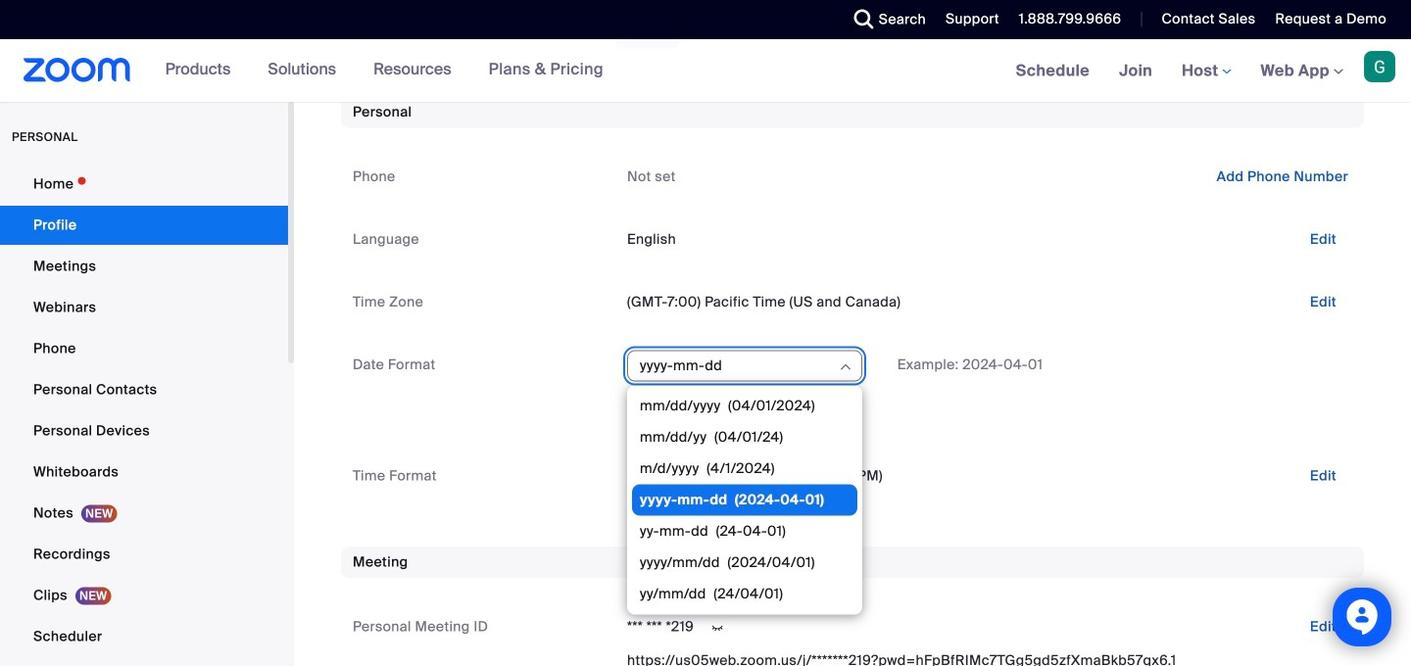 Task type: locate. For each thing, give the bounding box(es) containing it.
meetings navigation
[[1002, 39, 1412, 103]]

profile picture image
[[1365, 51, 1396, 82]]

product information navigation
[[151, 39, 618, 102]]

personal menu menu
[[0, 165, 288, 667]]

zoom logo image
[[24, 58, 131, 82]]

banner
[[0, 39, 1412, 103]]

list box
[[632, 390, 858, 667]]



Task type: vqa. For each thing, say whether or not it's contained in the screenshot.
footer
no



Task type: describe. For each thing, give the bounding box(es) containing it.
show personal meeting id image
[[702, 619, 733, 637]]



